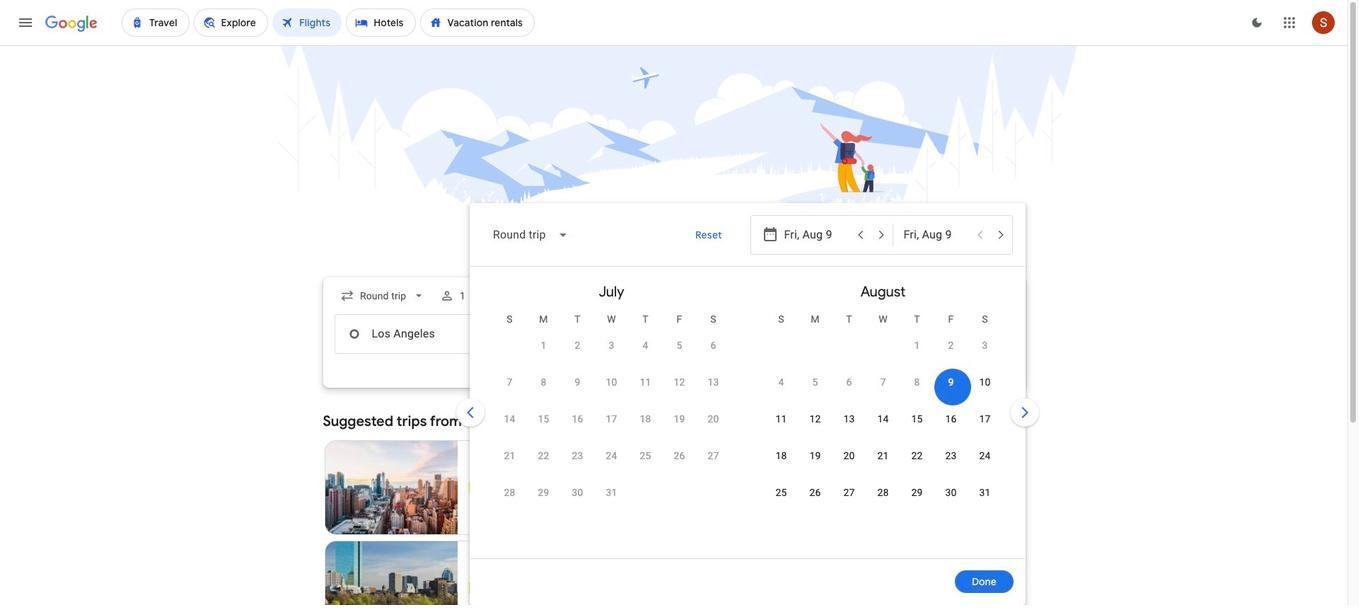 Task type: locate. For each thing, give the bounding box(es) containing it.
fri, aug 9, departure date. element
[[949, 375, 954, 389]]

thu, aug 8 element
[[915, 375, 921, 389]]

change appearance image
[[1241, 6, 1275, 40]]

1 row group from the left
[[476, 273, 748, 553]]

tue, jul 2 element
[[575, 338, 581, 352]]

sat, jul 27 element
[[708, 449, 720, 463]]

row up wed, aug 28 element
[[765, 442, 1003, 483]]

wed, jul 31 element
[[606, 486, 618, 500]]

wed, jul 10 element
[[606, 375, 618, 389]]

sat, jul 13 element
[[708, 375, 720, 389]]

mon, jul 15 element
[[538, 412, 550, 426]]

thu, aug 1 element
[[915, 338, 921, 352]]

mon, jul 29 element
[[538, 486, 550, 500]]

sun, aug 4 element
[[779, 375, 785, 389]]

thu, aug 22 element
[[912, 449, 923, 463]]

row up wed, aug 14 element
[[765, 369, 1003, 409]]

tue, aug 13 element
[[844, 412, 855, 426]]

wed, jul 17 element
[[606, 412, 618, 426]]

None text field
[[334, 314, 534, 354]]

thu, jul 11 element
[[640, 375, 652, 389]]

0 vertical spatial spirit image
[[469, 482, 481, 493]]

wed, aug 7 element
[[881, 375, 887, 389]]

fri, jul 19 element
[[674, 412, 686, 426]]

sat, aug 31 element
[[980, 486, 991, 500]]

row
[[527, 326, 731, 372], [901, 326, 1003, 372], [493, 369, 731, 409], [765, 369, 1003, 409], [493, 406, 731, 446], [765, 406, 1003, 446], [493, 442, 731, 483], [765, 442, 1003, 483], [493, 479, 629, 520], [765, 479, 1003, 520]]

thu, jul 4 element
[[643, 338, 649, 352]]

Departure text field
[[785, 216, 850, 254], [785, 315, 850, 353]]

tue, aug 20 element
[[844, 449, 855, 463]]

sat, aug 17 element
[[980, 412, 991, 426]]

wed, aug 21 element
[[878, 449, 889, 463]]

wed, jul 3 element
[[609, 338, 615, 352]]

1 vertical spatial departure text field
[[785, 315, 850, 353]]

row group
[[476, 273, 748, 553], [748, 273, 1020, 553]]

2 spirit image from the top
[[469, 583, 481, 594]]

sun, aug 18 element
[[776, 449, 787, 463]]

tue, jul 9 element
[[575, 375, 581, 389]]

tue, jul 16 element
[[572, 412, 584, 426]]

sun, aug 11 element
[[776, 412, 787, 426]]

0 vertical spatial departure text field
[[785, 216, 850, 254]]

spirit image
[[469, 482, 481, 493], [469, 583, 481, 594]]

thu, jul 18 element
[[640, 412, 652, 426]]

main menu image
[[17, 14, 34, 31]]

None field
[[482, 218, 580, 252], [334, 283, 432, 309], [482, 218, 580, 252], [334, 283, 432, 309]]

sat, aug 24 element
[[980, 449, 991, 463]]

fri, aug 2 element
[[949, 338, 954, 352]]

mon, jul 1 element
[[541, 338, 547, 352]]

row down wed, aug 21 element
[[765, 479, 1003, 520]]

row up wed, jul 31 element
[[493, 442, 731, 483]]

1 vertical spatial spirit image
[[469, 583, 481, 594]]

suggested trips from los angeles region
[[323, 405, 1025, 605]]

grid
[[476, 273, 1020, 567]]



Task type: vqa. For each thing, say whether or not it's contained in the screenshot.
Sat, Jul 6 element
yes



Task type: describe. For each thing, give the bounding box(es) containing it.
Return text field
[[904, 315, 969, 353]]

2 departure text field from the top
[[785, 315, 850, 353]]

2 row group from the left
[[748, 273, 1020, 553]]

sat, aug 10 element
[[980, 375, 991, 389]]

fri, aug 30 element
[[946, 486, 957, 500]]

Return text field
[[904, 216, 969, 254]]

row up wed, jul 10 element
[[527, 326, 731, 372]]

fri, jul 5 element
[[677, 338, 683, 352]]

1 departure text field from the top
[[785, 216, 850, 254]]

wed, aug 28 element
[[878, 486, 889, 500]]

thu, jul 25 element
[[640, 449, 652, 463]]

fri, jul 12 element
[[674, 375, 686, 389]]

previous image
[[453, 396, 487, 430]]

row down tue, jul 23 element
[[493, 479, 629, 520]]

tue, jul 30 element
[[572, 486, 584, 500]]

mon, aug 19 element
[[810, 449, 821, 463]]

mon, jul 22 element
[[538, 449, 550, 463]]

1 spirit image from the top
[[469, 482, 481, 493]]

mon, aug 12 element
[[810, 412, 821, 426]]

row up wed, jul 24 element
[[493, 406, 731, 446]]

thu, aug 15 element
[[912, 412, 923, 426]]

sun, jul 14 element
[[504, 412, 516, 426]]

tue, aug 27 element
[[844, 486, 855, 500]]

sun, jul 21 element
[[504, 449, 516, 463]]

grid inside flight search field
[[476, 273, 1020, 567]]

none text field inside flight search field
[[334, 314, 534, 354]]

fri, aug 23 element
[[946, 449, 957, 463]]

tue, aug 6 element
[[847, 375, 853, 389]]

sun, jul 28 element
[[504, 486, 516, 500]]

next image
[[1008, 396, 1042, 430]]

tue, jul 23 element
[[572, 449, 584, 463]]

mon, aug 26 element
[[810, 486, 821, 500]]

sun, jul 7 element
[[507, 375, 513, 389]]

sat, jul 6 element
[[711, 338, 717, 352]]

fri, aug 16 element
[[946, 412, 957, 426]]

wed, aug 14 element
[[878, 412, 889, 426]]

sun, aug 25 element
[[776, 486, 787, 500]]

mon, aug 5 element
[[813, 375, 819, 389]]

sat, aug 3 element
[[983, 338, 988, 352]]

fri, jul 26 element
[[674, 449, 686, 463]]

row up wed, aug 21 element
[[765, 406, 1003, 446]]

sat, jul 20 element
[[708, 412, 720, 426]]

mon, jul 8 element
[[541, 375, 547, 389]]

Flight search field
[[312, 203, 1042, 605]]

wed, jul 24 element
[[606, 449, 618, 463]]

thu, aug 29 element
[[912, 486, 923, 500]]

row up wed, jul 17 element
[[493, 369, 731, 409]]

row up fri, aug 9, departure date. 'element'
[[901, 326, 1003, 372]]



